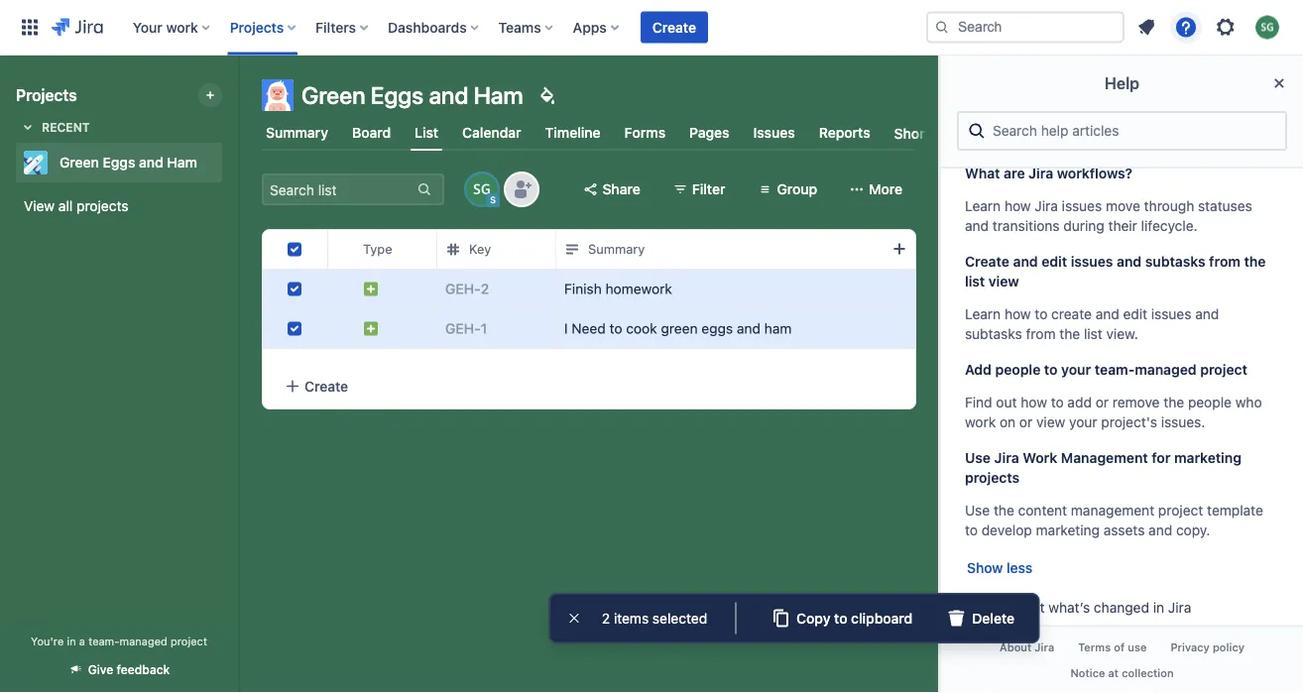 Task type: locate. For each thing, give the bounding box(es) containing it.
0 vertical spatial list
[[965, 273, 985, 290]]

0 horizontal spatial green
[[60, 154, 99, 171]]

issues down during
[[1071, 253, 1113, 270]]

ham left add to starred icon
[[167, 154, 197, 171]]

to inside use the content management project template to develop marketing assets and copy.
[[965, 522, 978, 538]]

list inside the create and edit issues and subtasks from the list view
[[965, 273, 985, 290]]

jira right about
[[1035, 641, 1054, 654]]

work inside popup button
[[166, 19, 198, 35]]

1 vertical spatial people
[[1188, 394, 1232, 411]]

find out how to add or remove the people who work on or view your project's issues.
[[965, 394, 1262, 430]]

1 geh- from the top
[[445, 281, 481, 297]]

to left the add
[[1051, 394, 1064, 411]]

green up summary link
[[301, 81, 365, 109]]

subtasks up add on the right bottom of the page
[[965, 326, 1022, 342]]

from inside the create and edit issues and subtasks from the list view
[[1209, 253, 1241, 270]]

ham inside green eggs and ham link
[[167, 154, 197, 171]]

privacy policy link
[[1159, 635, 1257, 660]]

projects right all
[[76, 198, 128, 214]]

0 vertical spatial issues
[[1062, 198, 1102, 214]]

from down create
[[1026, 326, 1056, 342]]

0 horizontal spatial marketing
[[1036, 522, 1100, 538]]

the
[[1244, 253, 1266, 270], [1059, 326, 1080, 342], [1164, 394, 1184, 411], [994, 502, 1014, 519]]

row containing geh-1
[[263, 308, 1303, 349]]

teams button
[[493, 11, 561, 43]]

and inside learn how jira issues move through statuses and transitions during their lifecycle.
[[965, 218, 989, 234]]

banner
[[0, 0, 1303, 56]]

who
[[1235, 394, 1262, 411]]

marketing
[[1174, 450, 1242, 466], [1036, 522, 1100, 538]]

view up the work
[[1036, 414, 1065, 430]]

0 vertical spatial edit
[[1042, 253, 1067, 270]]

create button
[[640, 11, 708, 43], [263, 364, 915, 409]]

1 vertical spatial how
[[1005, 306, 1031, 322]]

to inside find out how to add or remove the people who work on or view your project's issues.
[[1051, 394, 1064, 411]]

issues for move
[[1062, 198, 1102, 214]]

2 vertical spatial project
[[171, 635, 207, 648]]

1 vertical spatial eggs
[[103, 154, 135, 171]]

1 horizontal spatial out
[[1024, 599, 1045, 615]]

give feedback button
[[56, 654, 182, 686]]

green eggs and ham up list at the top of the page
[[301, 81, 523, 109]]

and left ham
[[737, 320, 761, 337]]

learn inside "learn how to create and edit issues and subtasks from the list view."
[[965, 306, 1001, 322]]

summary
[[266, 124, 328, 141], [588, 242, 645, 257]]

you're
[[31, 635, 64, 648]]

0 vertical spatial learn
[[965, 198, 1001, 214]]

managed up 'remove'
[[1135, 361, 1197, 378]]

green eggs and ham up view all projects link
[[60, 154, 197, 171]]

from down statuses
[[1209, 253, 1241, 270]]

the inside "learn how to create and edit issues and subtasks from the list view."
[[1059, 326, 1080, 342]]

show
[[967, 560, 1003, 576]]

from inside "learn how to create and edit issues and subtasks from the list view."
[[1026, 326, 1056, 342]]

are
[[1004, 165, 1025, 181]]

work inside find out how to add or remove the people who work on or view your project's issues.
[[965, 414, 996, 430]]

find down show less button
[[993, 599, 1020, 615]]

geh-
[[445, 281, 481, 297], [445, 320, 481, 337]]

finish
[[564, 281, 602, 297]]

homework
[[605, 281, 672, 297]]

0 vertical spatial subtasks
[[1145, 253, 1205, 270]]

0 vertical spatial summary
[[266, 124, 328, 141]]

work left on
[[965, 414, 996, 430]]

2 vertical spatial how
[[1021, 394, 1047, 411]]

project up give feedback 'button'
[[171, 635, 207, 648]]

edit up the view.
[[1123, 306, 1147, 322]]

on
[[1000, 414, 1016, 430]]

learn down what
[[965, 198, 1001, 214]]

1 horizontal spatial subtasks
[[1145, 253, 1205, 270]]

to inside "learn how to create and edit issues and subtasks from the list view."
[[1035, 306, 1048, 322]]

lead image
[[363, 321, 379, 337]]

add to starred image
[[216, 151, 240, 175]]

view down transitions
[[989, 273, 1019, 290]]

1 vertical spatial marketing
[[1036, 522, 1100, 538]]

1 vertical spatial team-
[[88, 635, 119, 648]]

project up copy.
[[1158, 502, 1203, 519]]

add people image
[[510, 178, 534, 201]]

edit inside "learn how to create and edit issues and subtasks from the list view."
[[1123, 306, 1147, 322]]

apps
[[573, 19, 607, 35]]

work
[[166, 19, 198, 35], [965, 414, 996, 430]]

eggs up view all projects link
[[103, 154, 135, 171]]

jira
[[1029, 165, 1053, 181], [1035, 198, 1058, 214], [994, 450, 1019, 466], [1168, 599, 1191, 615], [1035, 641, 1054, 654]]

find down add on the right bottom of the page
[[965, 394, 992, 411]]

summary up search list "text field"
[[266, 124, 328, 141]]

how for to
[[1005, 306, 1031, 322]]

0 horizontal spatial in
[[67, 635, 76, 648]]

1 vertical spatial subtasks
[[965, 326, 1022, 342]]

projects up sidebar navigation icon
[[230, 19, 284, 35]]

0 vertical spatial managed
[[1135, 361, 1197, 378]]

view inside find out how to add or remove the people who work on or view your project's issues.
[[1036, 414, 1065, 430]]

the inside find out how to add or remove the people who work on or view your project's issues.
[[1164, 394, 1184, 411]]

or right the add
[[1096, 394, 1109, 411]]

team- right a
[[88, 635, 119, 648]]

project inside use the content management project template to develop marketing assets and copy.
[[1158, 502, 1203, 519]]

notice
[[1070, 666, 1105, 679]]

green down the recent on the left top
[[60, 154, 99, 171]]

people up issues. at the right of the page
[[1188, 394, 1232, 411]]

tab list
[[250, 115, 994, 151]]

out for how
[[996, 394, 1017, 411]]

0 horizontal spatial projects
[[16, 86, 77, 105]]

view
[[989, 273, 1019, 290], [1036, 414, 1065, 430]]

in
[[1153, 599, 1164, 615], [67, 635, 76, 648]]

0 horizontal spatial out
[[996, 394, 1017, 411]]

how inside learn how jira issues move through statuses and transitions during their lifecycle.
[[1005, 198, 1031, 214]]

1 vertical spatial project
[[1158, 502, 1203, 519]]

your work button
[[127, 11, 218, 43]]

0 horizontal spatial view
[[989, 273, 1019, 290]]

0 vertical spatial projects
[[76, 198, 128, 214]]

0 vertical spatial marketing
[[1174, 450, 1242, 466]]

need
[[572, 320, 606, 337]]

0 vertical spatial green
[[301, 81, 365, 109]]

people inside find out how to add or remove the people who work on or view your project's issues.
[[1188, 394, 1232, 411]]

team-
[[1095, 361, 1135, 378], [88, 635, 119, 648]]

in left a
[[67, 635, 76, 648]]

1 horizontal spatial view
[[1036, 414, 1065, 430]]

jira inside button
[[1035, 641, 1054, 654]]

in right changed
[[1153, 599, 1164, 615]]

management
[[1061, 450, 1148, 466]]

out left what's
[[1024, 599, 1045, 615]]

1 horizontal spatial ham
[[474, 81, 523, 109]]

set background color image
[[535, 83, 559, 107]]

use inside use jira work management for marketing projects
[[965, 450, 991, 466]]

table
[[263, 229, 1303, 364]]

tab list containing list
[[250, 115, 994, 151]]

issues down the create and edit issues and subtasks from the list view
[[1151, 306, 1191, 322]]

1 vertical spatial use
[[965, 502, 990, 519]]

0 vertical spatial in
[[1153, 599, 1164, 615]]

and down transitions
[[1013, 253, 1038, 270]]

1 vertical spatial green eggs and ham
[[60, 154, 197, 171]]

2 learn from the top
[[965, 306, 1001, 322]]

1 learn from the top
[[965, 198, 1001, 214]]

ham
[[474, 81, 523, 109], [167, 154, 197, 171]]

green eggs and ham link
[[16, 143, 214, 182]]

summary up finish homework
[[588, 242, 645, 257]]

1 horizontal spatial projects
[[230, 19, 284, 35]]

learn how to create and edit issues and subtasks from the list view.
[[965, 306, 1219, 342]]

2 left items
[[602, 610, 610, 626]]

view
[[24, 198, 55, 214]]

button to open the fields dropdown. open the fields dropdown to add fields to list view or create a new field image
[[888, 237, 911, 261]]

1 use from the top
[[965, 450, 991, 466]]

1 vertical spatial projects
[[965, 470, 1020, 486]]

1 horizontal spatial find
[[993, 599, 1020, 615]]

edit inside the create and edit issues and subtasks from the list view
[[1042, 253, 1067, 270]]

i
[[564, 320, 568, 337]]

0 vertical spatial how
[[1005, 198, 1031, 214]]

how inside "learn how to create and edit issues and subtasks from the list view."
[[1005, 306, 1031, 322]]

list up add on the right bottom of the page
[[965, 273, 985, 290]]

0 horizontal spatial managed
[[119, 635, 167, 648]]

you're in a team-managed project
[[31, 635, 207, 648]]

and left copy.
[[1149, 522, 1172, 538]]

1 vertical spatial 2
[[602, 610, 610, 626]]

use for projects
[[965, 450, 991, 466]]

dashboards button
[[382, 11, 487, 43]]

from
[[1209, 253, 1241, 270], [1026, 326, 1056, 342]]

group
[[777, 181, 817, 197]]

forms link
[[620, 115, 670, 151]]

use the content management project template to develop marketing assets and copy.
[[965, 502, 1263, 538]]

out inside find out how to add or remove the people who work on or view your project's issues.
[[996, 394, 1017, 411]]

learn for transitions
[[965, 198, 1001, 214]]

1 horizontal spatial people
[[1188, 394, 1232, 411]]

team- down the view.
[[1095, 361, 1135, 378]]

issues up during
[[1062, 198, 1102, 214]]

1 vertical spatial list
[[1084, 326, 1102, 342]]

1 horizontal spatial green eggs and ham
[[301, 81, 523, 109]]

the up issues. at the right of the page
[[1164, 394, 1184, 411]]

projects up develop
[[965, 470, 1020, 486]]

1 vertical spatial summary
[[588, 242, 645, 257]]

learn
[[965, 198, 1001, 214], [965, 306, 1001, 322]]

1 horizontal spatial marketing
[[1174, 450, 1242, 466]]

ham up calendar
[[474, 81, 523, 109]]

1 horizontal spatial or
[[1096, 394, 1109, 411]]

0 vertical spatial eggs
[[371, 81, 424, 109]]

1 vertical spatial geh-
[[445, 320, 481, 337]]

to left create
[[1035, 306, 1048, 322]]

1 vertical spatial out
[[1024, 599, 1045, 615]]

1 horizontal spatial 2
[[602, 610, 610, 626]]

and down lifecycle.
[[1195, 306, 1219, 322]]

add
[[965, 361, 992, 378]]

subtasks
[[1145, 253, 1205, 270], [965, 326, 1022, 342]]

1 row from the top
[[263, 229, 1303, 270]]

2 geh- from the top
[[445, 320, 481, 337]]

marketing down content
[[1036, 522, 1100, 538]]

0 horizontal spatial list
[[965, 273, 985, 290]]

feedback
[[117, 663, 170, 677]]

0 horizontal spatial 2
[[481, 281, 489, 297]]

0 horizontal spatial find
[[965, 394, 992, 411]]

to left develop
[[965, 522, 978, 538]]

template
[[1207, 502, 1263, 519]]

assets
[[1104, 522, 1145, 538]]

projects inside use jira work management for marketing projects
[[965, 470, 1020, 486]]

appswitcher icon image
[[18, 15, 42, 39]]

0 vertical spatial view
[[989, 273, 1019, 290]]

0 horizontal spatial ham
[[167, 154, 197, 171]]

sidebar navigation image
[[216, 79, 260, 119]]

eggs up board
[[371, 81, 424, 109]]

delete button
[[932, 602, 1027, 634]]

0 vertical spatial your
[[1061, 361, 1091, 378]]

0 horizontal spatial projects
[[76, 198, 128, 214]]

find for find out what's changed in jira
[[993, 599, 1020, 615]]

primary element
[[12, 0, 926, 55]]

ham
[[764, 320, 792, 337]]

work right your
[[166, 19, 198, 35]]

project up who
[[1200, 361, 1248, 378]]

and left transitions
[[965, 218, 989, 234]]

geh-2 link
[[445, 279, 489, 299]]

to inside button
[[834, 610, 847, 626]]

jira right are
[[1029, 165, 1053, 181]]

1 vertical spatial your
[[1069, 414, 1097, 430]]

or right on
[[1019, 414, 1033, 430]]

row
[[263, 229, 1303, 270], [263, 269, 1303, 309], [263, 308, 1303, 349]]

board link
[[348, 115, 395, 151]]

0 horizontal spatial work
[[166, 19, 198, 35]]

your down the add
[[1069, 414, 1097, 430]]

0 vertical spatial create button
[[640, 11, 708, 43]]

Search field
[[926, 11, 1125, 43]]

1 horizontal spatial edit
[[1123, 306, 1147, 322]]

0 vertical spatial geh-
[[445, 281, 481, 297]]

1 horizontal spatial list
[[1084, 326, 1102, 342]]

your up the add
[[1061, 361, 1091, 378]]

search image
[[934, 19, 950, 35]]

management
[[1071, 502, 1154, 519]]

row containing type
[[263, 229, 1303, 270]]

1 vertical spatial edit
[[1123, 306, 1147, 322]]

notifications image
[[1135, 15, 1158, 39]]

filter
[[692, 181, 725, 197]]

list left the view.
[[1084, 326, 1102, 342]]

green
[[301, 81, 365, 109], [60, 154, 99, 171]]

subtasks inside the create and edit issues and subtasks from the list view
[[1145, 253, 1205, 270]]

0 vertical spatial create
[[652, 19, 696, 35]]

learn up add on the right bottom of the page
[[965, 306, 1001, 322]]

1 vertical spatial learn
[[965, 306, 1001, 322]]

1 vertical spatial create
[[965, 253, 1010, 270]]

use left the work
[[965, 450, 991, 466]]

collapse recent projects image
[[16, 115, 40, 139]]

issues inside "learn how to create and edit issues and subtasks from the list view."
[[1151, 306, 1191, 322]]

out up on
[[996, 394, 1017, 411]]

develop
[[982, 522, 1032, 538]]

managed up feedback at bottom
[[119, 635, 167, 648]]

0 horizontal spatial create
[[304, 378, 348, 394]]

copy to clipboard button
[[757, 602, 925, 634]]

jira left the work
[[994, 450, 1019, 466]]

create button down need
[[263, 364, 915, 409]]

add people to your team-managed project
[[965, 361, 1248, 378]]

to right copy
[[834, 610, 847, 626]]

create and edit issues and subtasks from the list view
[[965, 253, 1266, 290]]

banner containing your work
[[0, 0, 1303, 56]]

1 horizontal spatial projects
[[965, 470, 1020, 486]]

2 vertical spatial issues
[[1151, 306, 1191, 322]]

how up transitions
[[1005, 198, 1031, 214]]

view.
[[1106, 326, 1138, 342]]

issues inside learn how jira issues move through statuses and transitions during their lifecycle.
[[1062, 198, 1102, 214]]

the down statuses
[[1244, 253, 1266, 270]]

jira image
[[52, 15, 103, 39], [52, 15, 103, 39]]

0 horizontal spatial from
[[1026, 326, 1056, 342]]

summary inside table
[[588, 242, 645, 257]]

list
[[965, 273, 985, 290], [1084, 326, 1102, 342]]

marketing down issues. at the right of the page
[[1174, 450, 1242, 466]]

table containing geh-2
[[263, 229, 1303, 364]]

projects button
[[224, 11, 304, 43]]

create button right apps popup button
[[640, 11, 708, 43]]

0 horizontal spatial subtasks
[[965, 326, 1022, 342]]

learn inside learn how jira issues move through statuses and transitions during their lifecycle.
[[965, 198, 1001, 214]]

more
[[869, 181, 902, 197]]

1 horizontal spatial create
[[652, 19, 696, 35]]

the up develop
[[994, 502, 1014, 519]]

jira up transitions
[[1035, 198, 1058, 214]]

projects
[[76, 198, 128, 214], [965, 470, 1020, 486]]

0 horizontal spatial green eggs and ham
[[60, 154, 197, 171]]

the down create
[[1059, 326, 1080, 342]]

jira inside use jira work management for marketing projects
[[994, 450, 1019, 466]]

edit down transitions
[[1042, 253, 1067, 270]]

content
[[1018, 502, 1067, 519]]

create inside the create and edit issues and subtasks from the list view
[[965, 253, 1010, 270]]

1 vertical spatial ham
[[167, 154, 197, 171]]

projects up collapse recent projects icon
[[16, 86, 77, 105]]

show less button
[[957, 556, 1043, 580]]

3 row from the top
[[263, 308, 1303, 349]]

notice at collection link
[[1059, 660, 1186, 685]]

out
[[996, 394, 1017, 411], [1024, 599, 1045, 615]]

0 vertical spatial work
[[166, 19, 198, 35]]

create
[[652, 19, 696, 35], [965, 253, 1010, 270], [304, 378, 348, 394]]

geh- for 1
[[445, 320, 481, 337]]

move
[[1106, 198, 1140, 214]]

2 row from the top
[[263, 269, 1303, 309]]

issues inside the create and edit issues and subtasks from the list view
[[1071, 253, 1113, 270]]

geh- down "geh-2" link
[[445, 320, 481, 337]]

1 horizontal spatial team-
[[1095, 361, 1135, 378]]

people right add on the right bottom of the page
[[995, 361, 1041, 378]]

2 up the 1
[[481, 281, 489, 297]]

0 vertical spatial projects
[[230, 19, 284, 35]]

find inside find out how to add or remove the people who work on or view your project's issues.
[[965, 394, 992, 411]]

subtasks down lifecycle.
[[1145, 253, 1205, 270]]

create inside primary element
[[652, 19, 696, 35]]

use up develop
[[965, 502, 990, 519]]

how left the add
[[1021, 394, 1047, 411]]

to down create
[[1044, 361, 1058, 378]]

the inside use the content management project template to develop marketing assets and copy.
[[994, 502, 1014, 519]]

0 horizontal spatial people
[[995, 361, 1041, 378]]

1 horizontal spatial from
[[1209, 253, 1241, 270]]

view all projects
[[24, 198, 128, 214]]

how left create
[[1005, 306, 1031, 322]]

use jira work management for marketing projects
[[965, 450, 1242, 486]]

use
[[965, 450, 991, 466], [965, 502, 990, 519]]

what
[[965, 165, 1000, 181]]

1 vertical spatial from
[[1026, 326, 1056, 342]]

apps button
[[567, 11, 627, 43]]

geh- up the geh-1
[[445, 281, 481, 297]]

1 horizontal spatial summary
[[588, 242, 645, 257]]

project's
[[1101, 414, 1157, 430]]

1 vertical spatial work
[[965, 414, 996, 430]]

finish homework
[[564, 281, 672, 297]]

0 vertical spatial out
[[996, 394, 1017, 411]]

find for find out how to add or remove the people who work on or view your project's issues.
[[965, 394, 992, 411]]

2 use from the top
[[965, 502, 990, 519]]

use inside use the content management project template to develop marketing assets and copy.
[[965, 502, 990, 519]]

0 horizontal spatial or
[[1019, 414, 1033, 430]]

recent
[[42, 120, 90, 134]]

1 horizontal spatial green
[[301, 81, 365, 109]]



Task type: describe. For each thing, give the bounding box(es) containing it.
privacy
[[1171, 641, 1210, 654]]

calendar
[[462, 124, 521, 141]]

lead image
[[363, 281, 379, 297]]

type
[[363, 242, 392, 257]]

find out what's changed in jira link
[[957, 588, 1287, 625]]

0 vertical spatial 2
[[481, 281, 489, 297]]

close image
[[1267, 71, 1291, 95]]

delete
[[972, 610, 1015, 626]]

changed
[[1094, 599, 1149, 615]]

key
[[469, 242, 491, 257]]

out for what's
[[1024, 599, 1045, 615]]

marketing inside use jira work management for marketing projects
[[1174, 450, 1242, 466]]

Search help articles field
[[987, 113, 1277, 149]]

create
[[1051, 306, 1092, 322]]

use for to
[[965, 502, 990, 519]]

0 vertical spatial people
[[995, 361, 1041, 378]]

settings image
[[1214, 15, 1238, 39]]

0 vertical spatial project
[[1200, 361, 1248, 378]]

of
[[1114, 641, 1125, 654]]

to left cook at the top of page
[[609, 320, 622, 337]]

terms of use
[[1078, 641, 1147, 654]]

their
[[1108, 218, 1137, 234]]

1 horizontal spatial managed
[[1135, 361, 1197, 378]]

all
[[58, 198, 73, 214]]

terms of use link
[[1066, 635, 1159, 660]]

use
[[1128, 641, 1147, 654]]

what's
[[1049, 599, 1090, 615]]

0 vertical spatial or
[[1096, 394, 1109, 411]]

1 vertical spatial in
[[67, 635, 76, 648]]

create project image
[[202, 87, 218, 103]]

filter button
[[660, 174, 737, 205]]

privacy policy
[[1171, 641, 1245, 654]]

2 vertical spatial create
[[304, 378, 348, 394]]

work
[[1023, 450, 1057, 466]]

more button
[[837, 174, 914, 205]]

issues
[[753, 124, 795, 141]]

give feedback
[[88, 663, 170, 677]]

what are jira workflows?
[[965, 165, 1133, 181]]

about jira button
[[988, 635, 1066, 660]]

0 vertical spatial team-
[[1095, 361, 1135, 378]]

calendar link
[[458, 115, 525, 151]]

shortcuts button
[[890, 115, 994, 151]]

give
[[88, 663, 113, 677]]

timeline
[[545, 124, 601, 141]]

subtasks inside "learn how to create and edit issues and subtasks from the list view."
[[965, 326, 1022, 342]]

row containing geh-2
[[263, 269, 1303, 309]]

and inside use the content management project template to develop marketing assets and copy.
[[1149, 522, 1172, 538]]

1 vertical spatial managed
[[119, 635, 167, 648]]

0 horizontal spatial eggs
[[103, 154, 135, 171]]

and up view all projects link
[[139, 154, 163, 171]]

1 vertical spatial projects
[[16, 86, 77, 105]]

reports link
[[815, 115, 874, 151]]

terms
[[1078, 641, 1111, 654]]

issues.
[[1161, 414, 1205, 430]]

show less
[[967, 560, 1033, 576]]

group button
[[745, 174, 829, 205]]

1 vertical spatial create button
[[263, 364, 915, 409]]

through
[[1144, 198, 1194, 214]]

filters
[[316, 19, 356, 35]]

0 horizontal spatial summary
[[266, 124, 328, 141]]

transitions
[[993, 218, 1060, 234]]

how for jira
[[1005, 198, 1031, 214]]

your work
[[133, 19, 198, 35]]

notice at collection
[[1070, 666, 1174, 679]]

dashboards
[[388, 19, 467, 35]]

1 horizontal spatial in
[[1153, 599, 1164, 615]]

clipboard
[[851, 610, 913, 626]]

about
[[1000, 641, 1032, 654]]

share button
[[571, 174, 652, 205]]

view all projects link
[[16, 188, 222, 224]]

help
[[1105, 74, 1140, 93]]

learn how jira issues move through statuses and transitions during their lifecycle.
[[965, 198, 1252, 234]]

statuses
[[1198, 198, 1252, 214]]

less
[[1007, 560, 1033, 576]]

summary link
[[262, 115, 332, 151]]

sam green image
[[466, 174, 498, 205]]

board
[[352, 124, 391, 141]]

policy
[[1213, 641, 1245, 654]]

reports
[[819, 124, 870, 141]]

collection
[[1122, 666, 1174, 679]]

list
[[415, 124, 438, 141]]

filters button
[[310, 11, 376, 43]]

and down their at right
[[1117, 253, 1142, 270]]

copy
[[796, 610, 831, 626]]

geh-2
[[445, 281, 489, 297]]

geh- for 2
[[445, 281, 481, 297]]

copy to clipboard
[[796, 610, 913, 626]]

a
[[79, 635, 85, 648]]

list inside "learn how to create and edit issues and subtasks from the list view."
[[1084, 326, 1102, 342]]

learn for subtasks
[[965, 306, 1001, 322]]

for
[[1152, 450, 1171, 466]]

projects inside popup button
[[230, 19, 284, 35]]

your
[[133, 19, 162, 35]]

jira inside learn how jira issues move through statuses and transitions during their lifecycle.
[[1035, 198, 1058, 214]]

i need to cook green eggs and ham
[[564, 320, 792, 337]]

geh-1 link
[[445, 319, 487, 339]]

at
[[1108, 666, 1119, 679]]

items
[[614, 610, 649, 626]]

1
[[481, 320, 487, 337]]

1 vertical spatial or
[[1019, 414, 1033, 430]]

and up list at the top of the page
[[429, 81, 469, 109]]

during
[[1063, 218, 1104, 234]]

how inside find out how to add or remove the people who work on or view your project's issues.
[[1021, 394, 1047, 411]]

marketing inside use the content management project template to develop marketing assets and copy.
[[1036, 522, 1100, 538]]

help image
[[1174, 15, 1198, 39]]

1 vertical spatial green
[[60, 154, 99, 171]]

2 items selected
[[602, 610, 707, 626]]

issues link
[[749, 115, 799, 151]]

your inside find out how to add or remove the people who work on or view your project's issues.
[[1069, 414, 1097, 430]]

cook
[[626, 320, 657, 337]]

and up the view.
[[1096, 306, 1119, 322]]

create button inside primary element
[[640, 11, 708, 43]]

the inside the create and edit issues and subtasks from the list view
[[1244, 253, 1266, 270]]

issues for and
[[1071, 253, 1113, 270]]

0 horizontal spatial team-
[[88, 635, 119, 648]]

view inside the create and edit issues and subtasks from the list view
[[989, 273, 1019, 290]]

0 vertical spatial ham
[[474, 81, 523, 109]]

your profile and settings image
[[1256, 15, 1279, 39]]

1 horizontal spatial eggs
[[371, 81, 424, 109]]

deselect all items image
[[566, 610, 582, 626]]

jira up privacy
[[1168, 599, 1191, 615]]

green
[[661, 320, 698, 337]]

projects inside view all projects link
[[76, 198, 128, 214]]

Search list text field
[[264, 176, 415, 203]]



Task type: vqa. For each thing, say whether or not it's contained in the screenshot.


